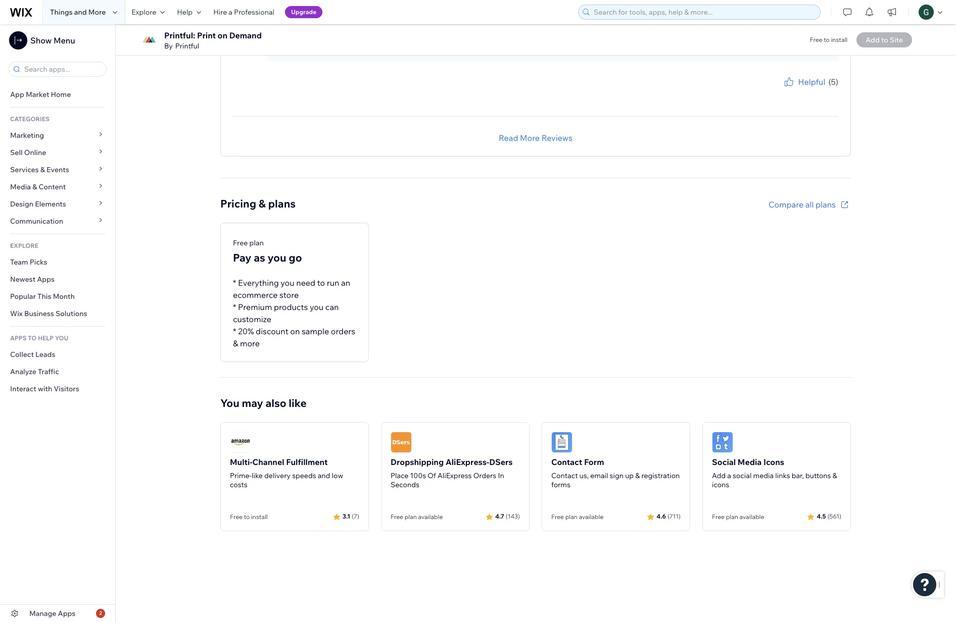 Task type: vqa. For each thing, say whether or not it's contained in the screenshot.
topmost Workflows
no



Task type: describe. For each thing, give the bounding box(es) containing it.
elements
[[35, 200, 66, 209]]

2 * from the top
[[233, 302, 236, 312]]

Search for tools, apps, help & more... field
[[591, 5, 817, 19]]

plan for social
[[726, 513, 738, 521]]

collect leads
[[10, 350, 55, 359]]

1 horizontal spatial like
[[289, 397, 307, 410]]

1 vertical spatial also
[[266, 397, 286, 410]]

contact form logo image
[[552, 432, 573, 453]]

& left content at left top
[[32, 183, 37, 192]]

sidebar element
[[0, 24, 116, 623]]

2 contact from the top
[[552, 471, 578, 481]]

1 vertical spatial thank
[[758, 88, 776, 95]]

contact form contact us, email sign up & registration forms
[[552, 457, 680, 490]]

1 * from the top
[[233, 278, 236, 288]]

icons
[[712, 481, 730, 490]]

free plan available for contact
[[552, 513, 604, 521]]

leads
[[35, 350, 55, 359]]

categories
[[10, 115, 50, 123]]

hi,
[[312, 1, 322, 11]]

may
[[242, 397, 263, 410]]

popular this month
[[10, 292, 75, 301]]

help
[[177, 8, 193, 17]]

hi, steven! thank you for taking the time to review our shipping rates. our flat rates are calculated based on the product category and the destination. we also need to keep in mind...
[[312, 1, 611, 36]]

install for free plan available
[[251, 513, 268, 521]]

events
[[47, 165, 69, 174]]

social media icons add a social media links bar, buttons & icons
[[712, 457, 838, 490]]

to up (5)
[[824, 36, 830, 43]]

you right as
[[268, 251, 286, 264]]

(143)
[[506, 513, 520, 521]]

things
[[50, 8, 73, 17]]

also inside 'hi, steven! thank you for taking the time to review our shipping rates. our flat rates are calculated based on the product category and the destination. we also need to keep in mind...'
[[326, 26, 341, 36]]

media
[[754, 471, 774, 481]]

you up store
[[281, 278, 295, 288]]

and inside 'hi, steven! thank you for taking the time to review our shipping rates. our flat rates are calculated based on the product category and the destination. we also need to keep in mind...'
[[536, 13, 550, 24]]

to down are
[[364, 26, 372, 36]]

traffic
[[38, 368, 59, 377]]

to
[[28, 335, 37, 342]]

rates.
[[550, 1, 571, 11]]

prime-
[[230, 471, 252, 481]]

pay
[[233, 251, 251, 264]]

free for printful: print on demand
[[810, 36, 823, 43]]

collect
[[10, 350, 34, 359]]

menu
[[54, 35, 75, 45]]

available for form
[[579, 513, 604, 521]]

popular
[[10, 292, 36, 301]]

month
[[53, 292, 75, 301]]

speeds
[[292, 471, 316, 481]]

media inside social media icons add a social media links bar, buttons & icons
[[738, 457, 762, 467]]

upgrade
[[291, 8, 317, 16]]

media & content
[[10, 183, 66, 192]]

printful: print on demand logo image
[[140, 31, 158, 49]]

business
[[24, 309, 54, 318]]

run
[[327, 278, 339, 288]]

plan for dropshipping
[[405, 513, 417, 521]]

app market home link
[[0, 86, 115, 103]]

(7)
[[352, 513, 359, 521]]

4.6 (711)
[[657, 513, 681, 521]]

pricing & plans
[[220, 197, 296, 210]]

like inside multi-channel fulfillment prime-like delivery speeds and low costs
[[252, 471, 263, 481]]

customize
[[233, 314, 272, 324]]

feedback
[[812, 88, 839, 95]]

analyze traffic link
[[0, 363, 115, 381]]

you may also like
[[220, 397, 307, 410]]

apps for manage apps
[[58, 610, 76, 619]]

thank inside 'hi, steven! thank you for taking the time to review our shipping rates. our flat rates are calculated based on the product category and the destination. we also need to keep in mind...'
[[354, 1, 377, 11]]

to inside * everything you need to run an ecommerce store * premium products you can customize * 20% discount on sample orders & more
[[317, 278, 325, 288]]

we
[[312, 26, 324, 36]]

& left 'events'
[[40, 165, 45, 174]]

you inside 'hi, steven! thank you for taking the time to review our shipping rates. our flat rates are calculated based on the product category and the destination. we also need to keep in mind...'
[[379, 1, 393, 11]]

social media icons logo image
[[712, 432, 734, 453]]

read
[[499, 133, 518, 143]]

review
[[475, 1, 500, 11]]

hire a professional
[[213, 8, 274, 17]]

fulfillment
[[286, 457, 328, 467]]

to right time
[[465, 1, 473, 11]]

free for dropshipping aliexpress-dsers
[[391, 513, 403, 521]]

interact with visitors
[[10, 385, 79, 394]]

more
[[240, 339, 260, 349]]

free for contact form
[[552, 513, 564, 521]]

services & events
[[10, 165, 69, 174]]

icons
[[764, 457, 785, 467]]

analyze traffic
[[10, 368, 59, 377]]

(711)
[[668, 513, 681, 521]]

1 horizontal spatial the
[[454, 13, 467, 24]]

manage apps
[[29, 610, 76, 619]]

pricing
[[220, 197, 256, 210]]

costs
[[230, 481, 248, 490]]

place
[[391, 471, 409, 481]]

wix business solutions
[[10, 309, 87, 318]]

you left can
[[310, 302, 324, 312]]

products
[[274, 302, 308, 312]]

orders
[[331, 326, 356, 337]]

on inside printful: print on demand by printful
[[218, 30, 228, 40]]

on inside * everything you need to run an ecommerce store * premium products you can customize * 20% discount on sample orders & more
[[290, 326, 300, 337]]

interact with visitors link
[[0, 381, 115, 398]]

need inside 'hi, steven! thank you for taking the time to review our shipping rates. our flat rates are calculated based on the product category and the destination. we also need to keep in mind...'
[[343, 26, 362, 36]]

wix
[[10, 309, 23, 318]]

more inside read more reviews button
[[520, 133, 540, 143]]

our
[[312, 13, 326, 24]]

low
[[332, 471, 343, 481]]

newest
[[10, 275, 35, 284]]

free plan available for social
[[712, 513, 765, 521]]

professional
[[234, 8, 274, 17]]

delivery
[[264, 471, 291, 481]]

your
[[798, 88, 811, 95]]

0 vertical spatial more
[[88, 8, 106, 17]]

ecommerce
[[233, 290, 278, 300]]

& right the pricing
[[259, 197, 266, 210]]

sign
[[610, 471, 624, 481]]

keep
[[374, 26, 392, 36]]

1 horizontal spatial for
[[789, 88, 797, 95]]

marketing
[[10, 131, 44, 140]]

content
[[39, 183, 66, 192]]

compare
[[769, 200, 804, 210]]

thank you for your feedback
[[758, 88, 839, 95]]

dropshipping aliexpress-dsers place 100s of aliexpress orders in seconds
[[391, 457, 513, 490]]

a inside social media icons add a social media links bar, buttons & icons
[[728, 471, 731, 481]]



Task type: locate. For each thing, give the bounding box(es) containing it.
available down seconds
[[418, 513, 443, 521]]

email
[[591, 471, 608, 481]]

2 available from the left
[[579, 513, 604, 521]]

this
[[37, 292, 51, 301]]

1 vertical spatial more
[[520, 133, 540, 143]]

2 horizontal spatial on
[[443, 13, 452, 24]]

need
[[343, 26, 362, 36], [296, 278, 316, 288]]

plan down forms
[[566, 513, 578, 521]]

bar,
[[792, 471, 804, 481]]

0 horizontal spatial a
[[229, 8, 233, 17]]

you left your
[[777, 88, 788, 95]]

media up 'social'
[[738, 457, 762, 467]]

0 horizontal spatial apps
[[37, 275, 55, 284]]

apps up this
[[37, 275, 55, 284]]

more right read
[[520, 133, 540, 143]]

plan for contact
[[566, 513, 578, 521]]

on right print
[[218, 30, 228, 40]]

& inside social media icons add a social media links bar, buttons & icons
[[833, 471, 838, 481]]

1 horizontal spatial and
[[318, 471, 330, 481]]

1 horizontal spatial install
[[831, 36, 848, 43]]

0 horizontal spatial on
[[218, 30, 228, 40]]

a right add
[[728, 471, 731, 481]]

plans right the pricing
[[268, 197, 296, 210]]

the down time
[[454, 13, 467, 24]]

on inside 'hi, steven! thank you for taking the time to review our shipping rates. our flat rates are calculated based on the product category and the destination. we also need to keep in mind...'
[[443, 13, 452, 24]]

all
[[806, 200, 814, 210]]

plans
[[268, 197, 296, 210], [816, 200, 836, 210]]

plan up as
[[250, 238, 264, 248]]

add
[[712, 471, 726, 481]]

1 horizontal spatial on
[[290, 326, 300, 337]]

upgrade button
[[285, 6, 323, 18]]

discount
[[256, 326, 289, 337]]

& inside * everything you need to run an ecommerce store * premium products you can customize * 20% discount on sample orders & more
[[233, 339, 238, 349]]

contact
[[552, 457, 583, 467], [552, 471, 578, 481]]

1 horizontal spatial media
[[738, 457, 762, 467]]

you
[[220, 397, 239, 410]]

links
[[776, 471, 790, 481]]

1 vertical spatial on
[[218, 30, 228, 40]]

media up design
[[10, 183, 31, 192]]

4.6
[[657, 513, 666, 521]]

up
[[625, 471, 634, 481]]

install down delivery
[[251, 513, 268, 521]]

compare all plans
[[769, 200, 836, 210]]

seconds
[[391, 481, 420, 490]]

newest apps
[[10, 275, 55, 284]]

0 horizontal spatial and
[[74, 8, 87, 17]]

apps for newest apps
[[37, 275, 55, 284]]

0 vertical spatial free to install
[[810, 36, 848, 43]]

2 vertical spatial *
[[233, 326, 236, 337]]

with
[[38, 385, 52, 394]]

0 vertical spatial need
[[343, 26, 362, 36]]

3 free plan available from the left
[[712, 513, 765, 521]]

* left 20%
[[233, 326, 236, 337]]

sell
[[10, 148, 23, 157]]

4.7
[[495, 513, 504, 521]]

collect leads link
[[0, 346, 115, 363]]

popular this month link
[[0, 288, 115, 305]]

0 vertical spatial like
[[289, 397, 307, 410]]

1 vertical spatial for
[[789, 88, 797, 95]]

1 horizontal spatial thank
[[758, 88, 776, 95]]

1 contact from the top
[[552, 457, 583, 467]]

1 vertical spatial need
[[296, 278, 316, 288]]

1 free plan available from the left
[[391, 513, 443, 521]]

1 vertical spatial *
[[233, 302, 236, 312]]

free plan available down forms
[[552, 513, 604, 521]]

more right "things"
[[88, 8, 106, 17]]

0 horizontal spatial also
[[266, 397, 286, 410]]

media inside sidebar element
[[10, 183, 31, 192]]

1 horizontal spatial free plan available
[[552, 513, 604, 521]]

* left premium on the left
[[233, 302, 236, 312]]

plans inside the compare all plans link
[[816, 200, 836, 210]]

multi-channel fulfillment logo image
[[230, 432, 251, 453]]

3.1 (7)
[[343, 513, 359, 521]]

need down rates
[[343, 26, 362, 36]]

1 horizontal spatial plans
[[816, 200, 836, 210]]

flat
[[328, 13, 341, 24]]

apps
[[10, 335, 27, 342]]

you up calculated
[[379, 1, 393, 11]]

for left your
[[789, 88, 797, 95]]

on left the sample
[[290, 326, 300, 337]]

1 horizontal spatial more
[[520, 133, 540, 143]]

free plan available for dropshipping
[[391, 513, 443, 521]]

& right up
[[636, 471, 640, 481]]

you
[[55, 335, 68, 342]]

0 horizontal spatial install
[[251, 513, 268, 521]]

rates
[[342, 13, 361, 24]]

dropshipping
[[391, 457, 444, 467]]

free to install
[[810, 36, 848, 43], [230, 513, 268, 521]]

are
[[363, 13, 375, 24]]

0 horizontal spatial free plan available
[[391, 513, 443, 521]]

0 vertical spatial on
[[443, 13, 452, 24]]

free to install up (5)
[[810, 36, 848, 43]]

help button
[[171, 0, 207, 24]]

communication link
[[0, 213, 115, 230]]

and inside multi-channel fulfillment prime-like delivery speeds and low costs
[[318, 471, 330, 481]]

free up pay
[[233, 238, 248, 248]]

helpful button
[[783, 76, 826, 88]]

our
[[501, 1, 514, 11]]

like down channel
[[252, 471, 263, 481]]

0 vertical spatial apps
[[37, 275, 55, 284]]

0 horizontal spatial need
[[296, 278, 316, 288]]

Search apps... field
[[21, 62, 103, 76]]

available down "us," on the bottom of the page
[[579, 513, 604, 521]]

2 horizontal spatial and
[[536, 13, 550, 24]]

on down time
[[443, 13, 452, 24]]

team
[[10, 258, 28, 267]]

0 horizontal spatial thank
[[354, 1, 377, 11]]

2 free plan available from the left
[[552, 513, 604, 521]]

and right "things"
[[74, 8, 87, 17]]

1 horizontal spatial available
[[579, 513, 604, 521]]

3.1
[[343, 513, 350, 521]]

plan down icons
[[726, 513, 738, 521]]

need up store
[[296, 278, 316, 288]]

2 horizontal spatial the
[[552, 13, 564, 24]]

1 horizontal spatial a
[[728, 471, 731, 481]]

100s
[[410, 471, 426, 481]]

(5)
[[829, 77, 839, 87]]

0 vertical spatial contact
[[552, 457, 583, 467]]

hire a professional link
[[207, 0, 281, 24]]

visitors
[[54, 385, 79, 394]]

the up based
[[432, 1, 445, 11]]

1 vertical spatial contact
[[552, 471, 578, 481]]

install for you may also like
[[831, 36, 848, 43]]

and left low
[[318, 471, 330, 481]]

free up helpful
[[810, 36, 823, 43]]

apps right manage
[[58, 610, 76, 619]]

0 horizontal spatial plans
[[268, 197, 296, 210]]

*
[[233, 278, 236, 288], [233, 302, 236, 312], [233, 326, 236, 337]]

aliexpress
[[438, 471, 472, 481]]

plans right 'all'
[[816, 200, 836, 210]]

you
[[379, 1, 393, 11], [777, 88, 788, 95], [268, 251, 286, 264], [281, 278, 295, 288], [310, 302, 324, 312]]

available for media
[[740, 513, 765, 521]]

2 horizontal spatial available
[[740, 513, 765, 521]]

1 available from the left
[[418, 513, 443, 521]]

0 vertical spatial thank
[[354, 1, 377, 11]]

by
[[164, 41, 173, 51]]

0 vertical spatial install
[[831, 36, 848, 43]]

free for social media icons
[[712, 513, 725, 521]]

online
[[24, 148, 46, 157]]

plan down seconds
[[405, 513, 417, 521]]

(561)
[[828, 513, 842, 521]]

free down seconds
[[391, 513, 403, 521]]

2 horizontal spatial free plan available
[[712, 513, 765, 521]]

1 vertical spatial apps
[[58, 610, 76, 619]]

20%
[[238, 326, 254, 337]]

also right may
[[266, 397, 286, 410]]

available for aliexpress-
[[418, 513, 443, 521]]

1 horizontal spatial also
[[326, 26, 341, 36]]

manage
[[29, 610, 56, 619]]

3 * from the top
[[233, 326, 236, 337]]

free to install for you may also like
[[810, 36, 848, 43]]

0 horizontal spatial like
[[252, 471, 263, 481]]

0 vertical spatial for
[[394, 1, 405, 11]]

helpful
[[798, 77, 826, 87]]

0 horizontal spatial media
[[10, 183, 31, 192]]

contact left "us," on the bottom of the page
[[552, 471, 578, 481]]

free plan available down icons
[[712, 513, 765, 521]]

for up calculated
[[394, 1, 405, 11]]

apps
[[37, 275, 55, 284], [58, 610, 76, 619]]

& inside contact form contact us, email sign up & registration forms
[[636, 471, 640, 481]]

contact down contact form logo
[[552, 457, 583, 467]]

based
[[418, 13, 441, 24]]

form
[[584, 457, 604, 467]]

explore
[[132, 8, 156, 17]]

* left everything
[[233, 278, 236, 288]]

0 vertical spatial media
[[10, 183, 31, 192]]

1 horizontal spatial free to install
[[810, 36, 848, 43]]

services
[[10, 165, 39, 174]]

thank left your
[[758, 88, 776, 95]]

0 horizontal spatial free to install
[[230, 513, 268, 521]]

a right 'hire'
[[229, 8, 233, 17]]

1 vertical spatial like
[[252, 471, 263, 481]]

available down 'social'
[[740, 513, 765, 521]]

team picks
[[10, 258, 47, 267]]

0 vertical spatial also
[[326, 26, 341, 36]]

free plan available down seconds
[[391, 513, 443, 521]]

install up (5)
[[831, 36, 848, 43]]

of
[[428, 471, 436, 481]]

free to install for free plan available
[[230, 513, 268, 521]]

to down costs
[[244, 513, 250, 521]]

0 horizontal spatial the
[[432, 1, 445, 11]]

and down shipping
[[536, 13, 550, 24]]

shipping
[[516, 1, 549, 11]]

plans for pricing & plans
[[268, 197, 296, 210]]

1 horizontal spatial apps
[[58, 610, 76, 619]]

reviews
[[542, 133, 573, 143]]

the down rates.
[[552, 13, 564, 24]]

read more reviews button
[[499, 132, 573, 144]]

media & content link
[[0, 178, 115, 196]]

like
[[289, 397, 307, 410], [252, 471, 263, 481]]

3 available from the left
[[740, 513, 765, 521]]

free down costs
[[230, 513, 243, 521]]

thank up are
[[354, 1, 377, 11]]

thank
[[354, 1, 377, 11], [758, 88, 776, 95]]

to left run in the top left of the page
[[317, 278, 325, 288]]

like right may
[[289, 397, 307, 410]]

need inside * everything you need to run an ecommerce store * premium products you can customize * 20% discount on sample orders & more
[[296, 278, 316, 288]]

plans for compare all plans
[[816, 200, 836, 210]]

free down icons
[[712, 513, 725, 521]]

& right buttons
[[833, 471, 838, 481]]

0 horizontal spatial for
[[394, 1, 405, 11]]

& left more in the bottom of the page
[[233, 339, 238, 349]]

dsers
[[489, 457, 513, 467]]

read more reviews
[[499, 133, 573, 143]]

show menu
[[30, 35, 75, 45]]

also down flat
[[326, 26, 341, 36]]

multi-
[[230, 457, 253, 467]]

product
[[468, 13, 498, 24]]

4.7 (143)
[[495, 513, 520, 521]]

0 horizontal spatial more
[[88, 8, 106, 17]]

apps to help you
[[10, 335, 68, 342]]

media
[[10, 183, 31, 192], [738, 457, 762, 467]]

dropshipping aliexpress-dsers logo image
[[391, 432, 412, 453]]

1 vertical spatial install
[[251, 513, 268, 521]]

0 vertical spatial a
[[229, 8, 233, 17]]

in
[[498, 471, 504, 481]]

1 horizontal spatial need
[[343, 26, 362, 36]]

1 vertical spatial a
[[728, 471, 731, 481]]

0 horizontal spatial available
[[418, 513, 443, 521]]

available
[[418, 513, 443, 521], [579, 513, 604, 521], [740, 513, 765, 521]]

free to install down costs
[[230, 513, 268, 521]]

1 vertical spatial free to install
[[230, 513, 268, 521]]

app
[[10, 90, 24, 99]]

in
[[394, 26, 401, 36]]

0 vertical spatial *
[[233, 278, 236, 288]]

sample
[[302, 326, 329, 337]]

for inside 'hi, steven! thank you for taking the time to review our shipping rates. our flat rates are calculated based on the product category and the destination. we also need to keep in mind...'
[[394, 1, 405, 11]]

on
[[443, 13, 452, 24], [218, 30, 228, 40], [290, 326, 300, 337]]

free for multi-channel fulfillment
[[230, 513, 243, 521]]

plan
[[250, 238, 264, 248], [405, 513, 417, 521], [566, 513, 578, 521], [726, 513, 738, 521]]

2 vertical spatial on
[[290, 326, 300, 337]]

free down forms
[[552, 513, 564, 521]]

1 vertical spatial media
[[738, 457, 762, 467]]



